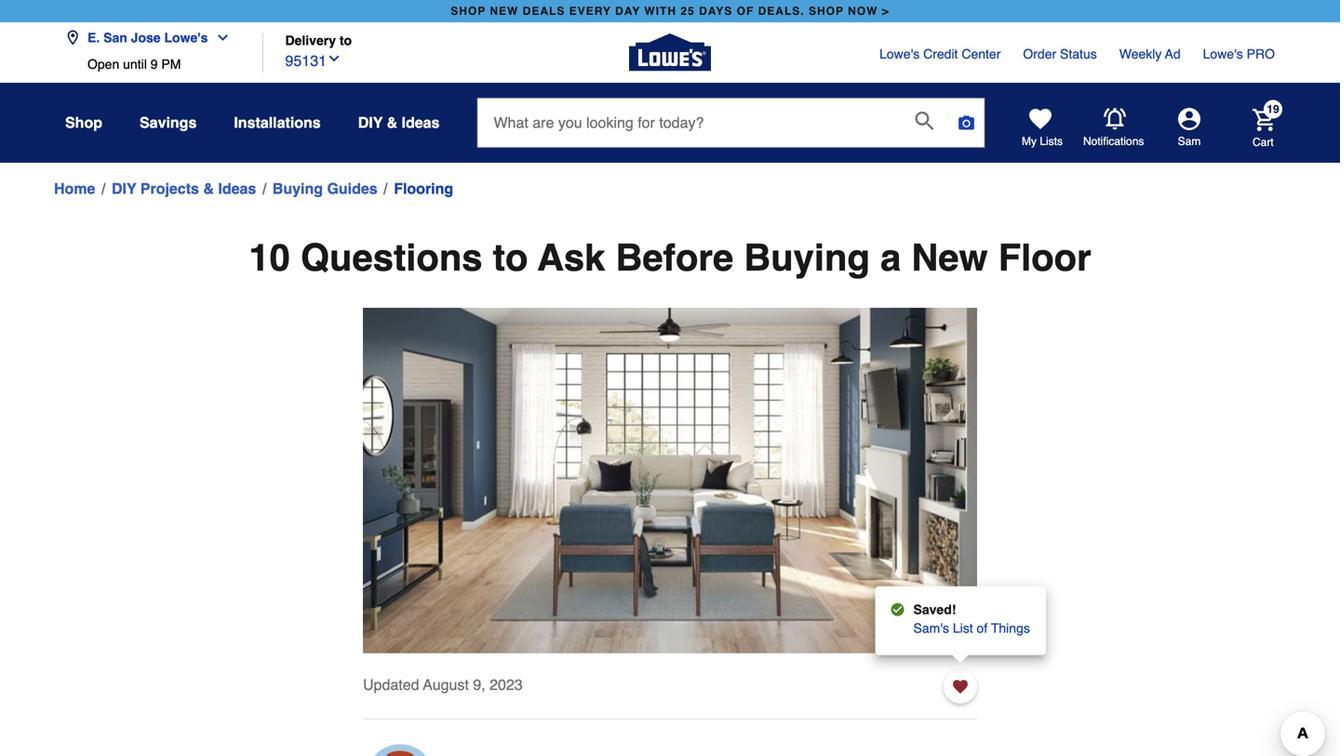 Task type: vqa. For each thing, say whether or not it's contained in the screenshot.
Lowe's Credit Center link
yes



Task type: describe. For each thing, give the bounding box(es) containing it.
weekly ad link
[[1119, 45, 1181, 63]]

25
[[681, 5, 695, 18]]

shop button
[[65, 106, 102, 140]]

open
[[87, 57, 119, 72]]

1 vertical spatial buying
[[744, 236, 870, 279]]

open until 9 pm
[[87, 57, 181, 72]]

list
[[953, 621, 973, 636]]

status
[[1060, 47, 1097, 61]]

ask
[[538, 236, 605, 279]]

search image
[[915, 112, 934, 130]]

installations
[[234, 114, 321, 131]]

order status
[[1023, 47, 1097, 61]]

diy & ideas
[[358, 114, 440, 131]]

lowe's pro
[[1203, 47, 1275, 61]]

home
[[54, 180, 95, 197]]

sam
[[1178, 135, 1201, 148]]

saved!
[[913, 603, 956, 617]]

saved! sam's list of things
[[913, 603, 1030, 636]]

savings
[[140, 114, 197, 131]]

pm
[[161, 57, 181, 72]]

diy for diy projects & ideas
[[112, 180, 136, 197]]

1 vertical spatial &
[[203, 180, 214, 197]]

updated august 9, 2023
[[363, 676, 523, 694]]

e. san jose lowe's button
[[65, 19, 238, 57]]

updated
[[363, 676, 419, 694]]

now
[[848, 5, 878, 18]]

flooring link
[[394, 178, 453, 200]]

lowe's home improvement cart image
[[1253, 109, 1275, 131]]

heart filled image
[[953, 677, 968, 697]]

lowe's inside 'button'
[[164, 30, 208, 45]]

lowe's pro link
[[1203, 45, 1275, 63]]

sam's
[[913, 621, 949, 636]]

0 vertical spatial to
[[340, 33, 352, 48]]

cart
[[1253, 136, 1274, 149]]

buying guides
[[272, 180, 378, 197]]

san
[[103, 30, 127, 45]]

95131
[[285, 52, 327, 69]]

1 vertical spatial ideas
[[218, 180, 256, 197]]

2 shop from the left
[[809, 5, 844, 18]]

flooring
[[394, 180, 453, 197]]

projects
[[140, 180, 199, 197]]

& inside button
[[387, 114, 397, 131]]

Search Query text field
[[478, 99, 900, 147]]

new
[[911, 236, 988, 279]]

ideas inside button
[[402, 114, 440, 131]]

credit
[[923, 47, 958, 61]]

installations button
[[234, 106, 321, 140]]

95131 button
[[285, 48, 342, 72]]

deals.
[[758, 5, 805, 18]]

e. san jose lowe's
[[87, 30, 208, 45]]

order status link
[[1023, 45, 1097, 63]]

jose
[[131, 30, 161, 45]]

pro
[[1247, 47, 1275, 61]]

diy projects & ideas
[[112, 180, 256, 197]]

e.
[[87, 30, 100, 45]]

my lists
[[1022, 135, 1063, 148]]

questions
[[301, 236, 483, 279]]

my lists link
[[1022, 108, 1063, 149]]

weekly
[[1119, 47, 1162, 61]]

lowe's home improvement notification center image
[[1104, 108, 1126, 130]]

new
[[490, 5, 519, 18]]



Task type: locate. For each thing, give the bounding box(es) containing it.
sam's list of things link
[[913, 617, 1030, 640]]

1 horizontal spatial to
[[493, 236, 528, 279]]

chevron down image inside e. san jose lowe's 'button'
[[208, 30, 230, 45]]

to right "delivery"
[[340, 33, 352, 48]]

diy & ideas button
[[358, 106, 440, 140]]

lowe's credit center link
[[879, 45, 1001, 63]]

day
[[615, 5, 640, 18]]

None search field
[[477, 98, 985, 165]]

0 horizontal spatial ideas
[[218, 180, 256, 197]]

a living room with a white sofa, two blue armchairs, a sisal rug and light hardwood flooring. image
[[363, 308, 977, 654]]

floor
[[998, 236, 1091, 279]]

diy up guides
[[358, 114, 383, 131]]

lists
[[1040, 135, 1063, 148]]

ideas up flooring
[[402, 114, 440, 131]]

0 horizontal spatial shop
[[451, 5, 486, 18]]

19
[[1267, 103, 1279, 116]]

2023
[[490, 676, 523, 694]]

guides
[[327, 180, 378, 197]]

shop left now at the top right of the page
[[809, 5, 844, 18]]

0 vertical spatial ideas
[[402, 114, 440, 131]]

0 horizontal spatial to
[[340, 33, 352, 48]]

1 horizontal spatial lowe's
[[879, 47, 920, 61]]

delivery
[[285, 33, 336, 48]]

shop left new
[[451, 5, 486, 18]]

deals
[[523, 5, 565, 18]]

sam button
[[1145, 108, 1234, 149]]

camera image
[[957, 114, 976, 132]]

chevron down image inside 95131 button
[[327, 51, 342, 66]]

1 vertical spatial to
[[493, 236, 528, 279]]

things
[[991, 621, 1030, 636]]

days
[[699, 5, 733, 18]]

ad
[[1165, 47, 1181, 61]]

buying left guides
[[272, 180, 323, 197]]

shop
[[65, 114, 102, 131]]

to
[[340, 33, 352, 48], [493, 236, 528, 279]]

shop
[[451, 5, 486, 18], [809, 5, 844, 18]]

check circle filled image
[[891, 603, 904, 617]]

lowe's
[[164, 30, 208, 45], [879, 47, 920, 61], [1203, 47, 1243, 61]]

1 horizontal spatial diy
[[358, 114, 383, 131]]

1 shop from the left
[[451, 5, 486, 18]]

0 vertical spatial diy
[[358, 114, 383, 131]]

to left ask
[[493, 236, 528, 279]]

every
[[569, 5, 611, 18]]

shop new deals every day with 25 days of deals. shop now >
[[451, 5, 889, 18]]

chevron down image
[[208, 30, 230, 45], [327, 51, 342, 66]]

1 horizontal spatial &
[[387, 114, 397, 131]]

lowe's for lowe's pro
[[1203, 47, 1243, 61]]

chevron down image down "delivery to"
[[327, 51, 342, 66]]

2 horizontal spatial lowe's
[[1203, 47, 1243, 61]]

0 horizontal spatial buying
[[272, 180, 323, 197]]

buying
[[272, 180, 323, 197], [744, 236, 870, 279]]

10
[[249, 236, 290, 279]]

diy inside diy & ideas button
[[358, 114, 383, 131]]

lowe's home improvement logo image
[[629, 12, 711, 94]]

center
[[962, 47, 1001, 61]]

lowe's for lowe's credit center
[[879, 47, 920, 61]]

lowe's home improvement lists image
[[1029, 108, 1052, 130]]

&
[[387, 114, 397, 131], [203, 180, 214, 197]]

1 horizontal spatial shop
[[809, 5, 844, 18]]

diy inside diy projects & ideas link
[[112, 180, 136, 197]]

buying guides link
[[272, 178, 378, 200]]

buying left a
[[744, 236, 870, 279]]

with
[[644, 5, 677, 18]]

notifications
[[1083, 135, 1144, 148]]

location image
[[65, 30, 80, 45]]

10 questions to ask before buying a new floor
[[249, 236, 1091, 279]]

savings button
[[140, 106, 197, 140]]

0 horizontal spatial &
[[203, 180, 214, 197]]

home link
[[54, 178, 95, 200]]

lowe's up pm
[[164, 30, 208, 45]]

shop new deals every day with 25 days of deals. shop now > link
[[447, 0, 893, 22]]

diy projects & ideas link
[[112, 178, 256, 200]]

diy
[[358, 114, 383, 131], [112, 180, 136, 197]]

1 horizontal spatial ideas
[[402, 114, 440, 131]]

weekly ad
[[1119, 47, 1181, 61]]

of
[[977, 621, 988, 636]]

9
[[150, 57, 158, 72]]

until
[[123, 57, 147, 72]]

august
[[423, 676, 469, 694]]

of
[[737, 5, 754, 18]]

diy for diy & ideas
[[358, 114, 383, 131]]

0 vertical spatial &
[[387, 114, 397, 131]]

order
[[1023, 47, 1056, 61]]

1 horizontal spatial chevron down image
[[327, 51, 342, 66]]

& up flooring
[[387, 114, 397, 131]]

>
[[882, 5, 889, 18]]

lowe's left credit
[[879, 47, 920, 61]]

lowe's left pro
[[1203, 47, 1243, 61]]

diy left projects
[[112, 180, 136, 197]]

before
[[616, 236, 734, 279]]

1 horizontal spatial buying
[[744, 236, 870, 279]]

my
[[1022, 135, 1037, 148]]

a
[[880, 236, 901, 279]]

ideas
[[402, 114, 440, 131], [218, 180, 256, 197]]

lowe's credit center
[[879, 47, 1001, 61]]

ideas right projects
[[218, 180, 256, 197]]

chevron down image right jose
[[208, 30, 230, 45]]

0 horizontal spatial chevron down image
[[208, 30, 230, 45]]

0 vertical spatial buying
[[272, 180, 323, 197]]

0 vertical spatial chevron down image
[[208, 30, 230, 45]]

0 horizontal spatial diy
[[112, 180, 136, 197]]

delivery to
[[285, 33, 352, 48]]

1 vertical spatial diy
[[112, 180, 136, 197]]

& right projects
[[203, 180, 214, 197]]

1 vertical spatial chevron down image
[[327, 51, 342, 66]]

0 horizontal spatial lowe's
[[164, 30, 208, 45]]

9,
[[473, 676, 485, 694]]



